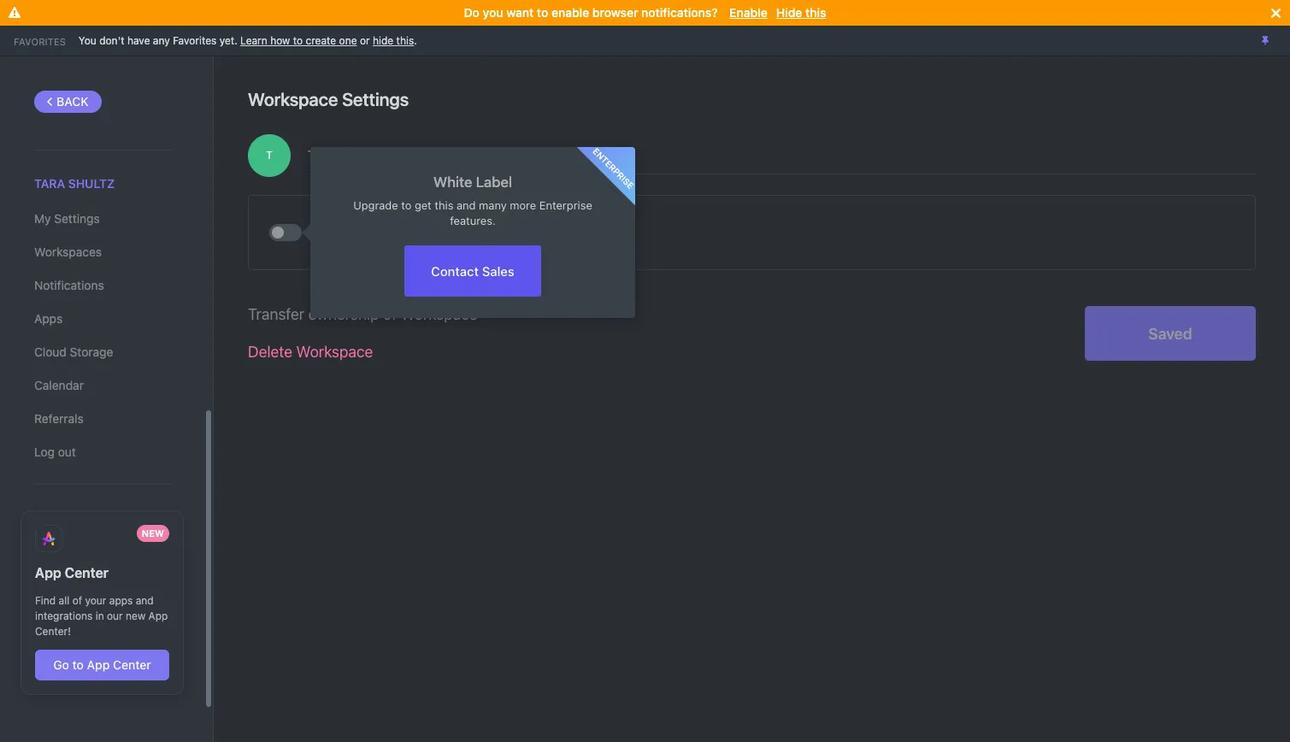 Task type: vqa. For each thing, say whether or not it's contained in the screenshot.
WORKSPACE
yes



Task type: locate. For each thing, give the bounding box(es) containing it.
0 horizontal spatial and
[[136, 594, 154, 607]]

saved button
[[1085, 306, 1256, 361]]

favorites left you on the left top
[[14, 35, 66, 47]]

2 vertical spatial and
[[136, 594, 154, 607]]

1 vertical spatial enterprise
[[539, 198, 592, 212]]

workspace
[[248, 89, 338, 109], [401, 305, 478, 323], [296, 343, 373, 361]]

2 horizontal spatial app
[[148, 610, 168, 623]]

apps
[[34, 311, 63, 326]]

how
[[270, 34, 290, 47]]

logo,
[[507, 236, 532, 249]]

and inside find all of your apps and integrations in our new app center!
[[136, 594, 154, 607]]

hide this link
[[373, 34, 414, 47]]

workspace settings
[[248, 89, 409, 109]]

url.
[[608, 236, 633, 249]]

1 horizontal spatial center
[[113, 658, 151, 672]]

to right how
[[293, 34, 303, 47]]

of right the all
[[72, 594, 82, 607]]

1 vertical spatial of
[[72, 594, 82, 607]]

app right new
[[148, 610, 168, 623]]

workspace down ownership
[[296, 343, 373, 361]]

go
[[53, 658, 69, 672]]

and inside "white label skin clickup with your brand colors, logo, and a custom url."
[[535, 236, 555, 249]]

white inside the white label upgrade to get this and many more enterprise features.
[[433, 174, 472, 191]]

0 horizontal spatial this
[[396, 34, 414, 47]]

0 vertical spatial this
[[805, 5, 826, 20]]

white up skin
[[316, 215, 355, 232]]

go to app center
[[53, 658, 151, 672]]

0 horizontal spatial white
[[316, 215, 355, 232]]

enterprise
[[591, 146, 636, 191], [539, 198, 592, 212]]

1 vertical spatial settings
[[54, 211, 100, 226]]

in
[[95, 610, 104, 623]]

back link
[[34, 91, 101, 113]]

with
[[385, 236, 407, 249]]

colors,
[[469, 236, 504, 249]]

don't
[[99, 34, 124, 47]]

0 vertical spatial your
[[410, 236, 432, 249]]

this right "get"
[[435, 198, 454, 212]]

yet.
[[219, 34, 237, 47]]

workspaces link
[[34, 238, 170, 267]]

your inside "white label skin clickup with your brand colors, logo, and a custom url."
[[410, 236, 432, 249]]

0 horizontal spatial center
[[65, 565, 109, 581]]

to
[[537, 5, 548, 20], [293, 34, 303, 47], [401, 198, 412, 212], [72, 658, 84, 672]]

to right go
[[72, 658, 84, 672]]

white
[[433, 174, 472, 191], [316, 215, 355, 232]]

and up "features."
[[457, 198, 476, 212]]

workspaces
[[34, 245, 102, 259]]

delete
[[248, 343, 292, 361]]

1 vertical spatial center
[[113, 658, 151, 672]]

and
[[457, 198, 476, 212], [535, 236, 555, 249], [136, 594, 154, 607]]

all
[[59, 594, 69, 607]]

settings for workspace settings
[[342, 89, 409, 109]]

app right go
[[87, 658, 110, 672]]

1 vertical spatial this
[[396, 34, 414, 47]]

settings right my
[[54, 211, 100, 226]]

want
[[506, 5, 534, 20]]

you
[[79, 34, 96, 47]]

more
[[510, 198, 536, 212]]

settings for my settings
[[54, 211, 100, 226]]

tara
[[34, 176, 65, 191]]

have
[[127, 34, 150, 47]]

to left "get"
[[401, 198, 412, 212]]

of for ownership
[[383, 305, 397, 323]]

1 horizontal spatial white
[[433, 174, 472, 191]]

white left label at top left
[[433, 174, 472, 191]]

2 vertical spatial app
[[87, 658, 110, 672]]

1 horizontal spatial of
[[383, 305, 397, 323]]

0 vertical spatial white
[[433, 174, 472, 191]]

2 vertical spatial this
[[435, 198, 454, 212]]

0 vertical spatial center
[[65, 565, 109, 581]]

1 horizontal spatial your
[[410, 236, 432, 249]]

cloud storage
[[34, 345, 113, 359]]

notifications?
[[641, 5, 718, 20]]

favorites right any
[[173, 34, 217, 47]]

1 vertical spatial white
[[316, 215, 355, 232]]

1 vertical spatial workspace
[[401, 305, 478, 323]]

0 vertical spatial of
[[383, 305, 397, 323]]

new
[[142, 528, 164, 539]]

or
[[360, 34, 370, 47]]

do
[[464, 5, 480, 20]]

referrals link
[[34, 405, 170, 434]]

workspace down contact
[[401, 305, 478, 323]]

contact sales
[[431, 263, 515, 278]]

hide
[[373, 34, 394, 47]]

settings
[[342, 89, 409, 109], [54, 211, 100, 226]]

0 horizontal spatial of
[[72, 594, 82, 607]]

settings inside "link"
[[54, 211, 100, 226]]

workspace inside dropdown button
[[401, 305, 478, 323]]

your inside find all of your apps and integrations in our new app center!
[[85, 594, 106, 607]]

your up in
[[85, 594, 106, 607]]

center down new
[[113, 658, 151, 672]]

do you want to enable browser notifications? enable hide this
[[464, 5, 826, 20]]

0 vertical spatial and
[[457, 198, 476, 212]]

learn how to create one link
[[240, 34, 357, 47]]

find
[[35, 594, 56, 607]]

of right ownership
[[383, 305, 397, 323]]

label
[[476, 174, 512, 191]]

white for label
[[433, 174, 472, 191]]

1 horizontal spatial this
[[435, 198, 454, 212]]

and left a
[[535, 236, 555, 249]]

learn
[[240, 34, 267, 47]]

your right 'with'
[[410, 236, 432, 249]]

settings down 'hide'
[[342, 89, 409, 109]]

1 horizontal spatial app
[[87, 658, 110, 672]]

Team Na﻿me text field
[[308, 134, 1256, 174]]

0 horizontal spatial settings
[[54, 211, 100, 226]]

this
[[805, 5, 826, 20], [396, 34, 414, 47], [435, 198, 454, 212]]

app
[[35, 565, 61, 581], [148, 610, 168, 623], [87, 658, 110, 672]]

of inside find all of your apps and integrations in our new app center!
[[72, 594, 82, 607]]

integrations
[[35, 610, 93, 623]]

1 horizontal spatial settings
[[342, 89, 409, 109]]

center up the all
[[65, 565, 109, 581]]

app inside button
[[87, 658, 110, 672]]

1 vertical spatial your
[[85, 594, 106, 607]]

1 vertical spatial and
[[535, 236, 555, 249]]

of
[[383, 305, 397, 323], [72, 594, 82, 607]]

workspace down learn how to create one link
[[248, 89, 338, 109]]

enterprise up url.
[[591, 146, 636, 191]]

2 horizontal spatial this
[[805, 5, 826, 20]]

white inside "white label skin clickup with your brand colors, logo, and a custom url."
[[316, 215, 355, 232]]

my
[[34, 211, 51, 226]]

1 vertical spatial app
[[148, 610, 168, 623]]

enterprise up a
[[539, 198, 592, 212]]

ownership
[[308, 305, 379, 323]]

0 vertical spatial settings
[[342, 89, 409, 109]]

app center
[[35, 565, 109, 581]]

custom
[[567, 236, 605, 249]]

0 vertical spatial workspace
[[248, 89, 338, 109]]

1 horizontal spatial and
[[457, 198, 476, 212]]

brand
[[436, 236, 466, 249]]

this right the hide at the top right of page
[[805, 5, 826, 20]]

2 horizontal spatial and
[[535, 236, 555, 249]]

white label upgrade to get this and many more enterprise features.
[[353, 174, 592, 227]]

of inside transfer ownership of workspace button
[[383, 305, 397, 323]]

this right 'hide'
[[396, 34, 414, 47]]

favorites
[[173, 34, 217, 47], [14, 35, 66, 47]]

and inside the white label upgrade to get this and many more enterprise features.
[[457, 198, 476, 212]]

center
[[65, 565, 109, 581], [113, 658, 151, 672]]

app up find
[[35, 565, 61, 581]]

transfer
[[248, 305, 304, 323]]

0 horizontal spatial your
[[85, 594, 106, 607]]

0 horizontal spatial app
[[35, 565, 61, 581]]

and up new
[[136, 594, 154, 607]]



Task type: describe. For each thing, give the bounding box(es) containing it.
my settings
[[34, 211, 100, 226]]

this inside the white label upgrade to get this and many more enterprise features.
[[435, 198, 454, 212]]

of for all
[[72, 594, 82, 607]]

enable
[[551, 5, 589, 20]]

1 horizontal spatial favorites
[[173, 34, 217, 47]]

many
[[479, 198, 507, 212]]

upgrade
[[353, 198, 398, 212]]

app inside find all of your apps and integrations in our new app center!
[[148, 610, 168, 623]]

skin
[[316, 236, 338, 249]]

transfer ownership of workspace
[[248, 305, 478, 323]]

enable
[[730, 5, 768, 20]]

2 vertical spatial workspace
[[296, 343, 373, 361]]

get
[[415, 198, 432, 212]]

one
[[339, 34, 357, 47]]

cloud
[[34, 345, 67, 359]]

0 vertical spatial enterprise
[[591, 146, 636, 191]]

to inside button
[[72, 658, 84, 672]]

delete workspace button
[[248, 333, 373, 371]]

back
[[56, 94, 89, 109]]

new
[[126, 610, 146, 623]]

any
[[153, 34, 170, 47]]

cloud storage link
[[34, 338, 170, 367]]

referrals
[[34, 411, 84, 426]]

white label skin clickup with your brand colors, logo, and a custom url.
[[316, 215, 633, 249]]

notifications
[[34, 278, 104, 293]]

our
[[107, 610, 123, 623]]

my settings link
[[34, 205, 170, 234]]

sales
[[482, 263, 515, 278]]

white for label
[[316, 215, 355, 232]]

you don't have any favorites yet. learn how to create one or hide this .
[[79, 34, 417, 47]]

find all of your apps and integrations in our new app center!
[[35, 594, 168, 638]]

you
[[483, 5, 503, 20]]

apps link
[[34, 305, 170, 334]]

a
[[558, 236, 564, 249]]

enterprise inside the white label upgrade to get this and many more enterprise features.
[[539, 198, 592, 212]]

hide
[[776, 5, 802, 20]]

transfer ownership of workspace button
[[248, 296, 478, 333]]

calendar link
[[34, 371, 170, 400]]

go to app center button
[[35, 650, 169, 680]]

contact
[[431, 263, 479, 278]]

.
[[414, 34, 417, 47]]

center!
[[35, 625, 71, 638]]

notifications link
[[34, 271, 170, 300]]

0 vertical spatial app
[[35, 565, 61, 581]]

center inside button
[[113, 658, 151, 672]]

shultz
[[68, 176, 115, 191]]

label
[[359, 215, 391, 232]]

log out
[[34, 445, 76, 459]]

transfer ownership of workspace button
[[248, 296, 478, 333]]

delete workspace
[[248, 343, 373, 361]]

0 horizontal spatial favorites
[[14, 35, 66, 47]]

features.
[[450, 214, 496, 227]]

out
[[58, 445, 76, 459]]

clickup
[[342, 236, 382, 249]]

log out link
[[34, 438, 170, 467]]

apps
[[109, 594, 133, 607]]

to inside the white label upgrade to get this and many more enterprise features.
[[401, 198, 412, 212]]

t
[[266, 149, 273, 162]]

log
[[34, 445, 55, 459]]

calendar
[[34, 378, 84, 393]]

to right want
[[537, 5, 548, 20]]

tara shultz
[[34, 176, 115, 191]]

storage
[[70, 345, 113, 359]]

browser
[[592, 5, 638, 20]]

create
[[306, 34, 336, 47]]

saved
[[1149, 324, 1193, 342]]



